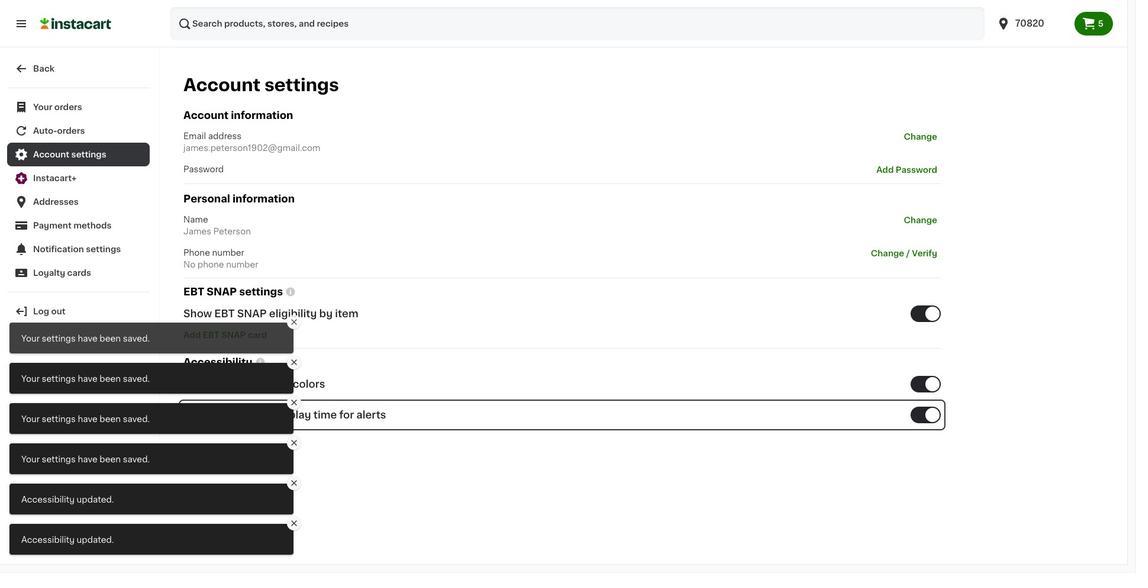 Task type: describe. For each thing, give the bounding box(es) containing it.
Search field
[[170, 7, 985, 40]]

accessibility updated. for 2nd close toast icon from the top of the page
[[21, 495, 114, 504]]

time
[[314, 410, 337, 420]]

log
[[33, 307, 49, 316]]

add ebt snap card
[[184, 331, 267, 339]]

enable extended display time for alerts
[[184, 410, 386, 420]]

add for add ebt snap card
[[184, 331, 201, 339]]

instacart logo image
[[40, 17, 111, 31]]

accessibility for 2nd close toast icon from the top of the page
[[21, 495, 75, 504]]

notification settings link
[[7, 237, 150, 261]]

cards
[[67, 269, 91, 277]]

3 close toast image from the top
[[289, 398, 299, 407]]

0 vertical spatial ebt
[[184, 287, 204, 297]]

personal information
[[184, 194, 295, 204]]

james.peterson1902@gmail.com
[[184, 144, 321, 152]]

2 your settings have been saved. from the top
[[21, 375, 150, 383]]

orders for your orders
[[54, 103, 82, 111]]

snap for add ebt snap card
[[222, 331, 246, 339]]

accessibility updated. for 1st close toast icon from the bottom
[[21, 536, 114, 544]]

instacart+ link
[[7, 166, 150, 190]]

3 saved. from the top
[[123, 415, 150, 423]]

1 your settings have been saved. from the top
[[21, 334, 150, 343]]

enable high contrast colors
[[184, 380, 325, 389]]

payment methods link
[[7, 214, 150, 237]]

ebt for show
[[214, 309, 235, 319]]

0 horizontal spatial password
[[184, 165, 224, 174]]

change / verify button
[[868, 247, 941, 260]]

4 your settings have been saved. from the top
[[21, 455, 150, 463]]

colors
[[293, 380, 325, 389]]

change button for account information
[[901, 130, 941, 143]]

5
[[1099, 20, 1104, 28]]

add for add password
[[877, 166, 894, 174]]

enable for enable high contrast colors
[[184, 380, 219, 389]]

email
[[184, 132, 206, 140]]

ebt for add
[[203, 331, 220, 339]]

updated. for 2nd close toast icon from the top of the page
[[77, 495, 114, 504]]

loyalty cards link
[[7, 261, 150, 285]]

1 close toast image from the top
[[289, 438, 299, 448]]

addresses link
[[7, 190, 150, 214]]

change for account information
[[904, 133, 938, 141]]

out
[[51, 307, 66, 316]]

name
[[184, 216, 208, 224]]

updated. for 1st close toast icon from the bottom
[[77, 536, 114, 544]]

accessibility for 1st close toast icon from the bottom
[[21, 536, 75, 544]]

70820 button
[[990, 7, 1075, 40]]

personal
[[184, 194, 230, 204]]

notification
[[33, 245, 84, 253]]

by
[[319, 309, 333, 319]]

no
[[184, 261, 196, 269]]

add password button
[[873, 163, 941, 176]]

high
[[221, 380, 244, 389]]

display
[[273, 410, 311, 420]]

2 close toast image from the top
[[289, 358, 299, 367]]

account information
[[184, 111, 293, 120]]

alerts
[[357, 410, 386, 420]]

phone number no phone number
[[184, 249, 258, 269]]

70820
[[1016, 19, 1045, 28]]

item
[[335, 309, 359, 319]]

ebt snap settings
[[184, 287, 283, 297]]

70820 button
[[997, 7, 1068, 40]]



Task type: locate. For each thing, give the bounding box(es) containing it.
accessibility
[[184, 358, 253, 367], [21, 495, 75, 504], [21, 536, 75, 544]]

1 vertical spatial orders
[[57, 127, 85, 135]]

addresses
[[33, 198, 79, 206]]

1 vertical spatial account settings
[[33, 150, 106, 159]]

back link
[[7, 57, 150, 81]]

1 vertical spatial close toast image
[[289, 358, 299, 367]]

1 vertical spatial ebt
[[214, 309, 235, 319]]

change up the verify
[[904, 216, 938, 225]]

1 horizontal spatial password
[[896, 166, 938, 174]]

1 saved. from the top
[[123, 334, 150, 343]]

saved.
[[123, 334, 150, 343], [123, 375, 150, 383], [123, 415, 150, 423], [123, 455, 150, 463]]

change button
[[901, 130, 941, 143], [901, 214, 941, 227]]

0 vertical spatial updated.
[[77, 495, 114, 504]]

back
[[33, 65, 55, 73]]

0 vertical spatial orders
[[54, 103, 82, 111]]

ebt down the show
[[203, 331, 220, 339]]

loyalty cards
[[33, 269, 91, 277]]

close toast image up colors
[[289, 358, 299, 367]]

1 close toast image from the top
[[289, 317, 299, 327]]

orders up account settings link
[[57, 127, 85, 135]]

extended
[[221, 410, 271, 420]]

1 vertical spatial number
[[226, 261, 258, 269]]

3 have from the top
[[78, 415, 98, 423]]

2 close toast image from the top
[[289, 478, 299, 488]]

5 button
[[1075, 12, 1113, 36]]

0 vertical spatial accessibility
[[184, 358, 253, 367]]

2 vertical spatial close toast image
[[289, 398, 299, 407]]

updated.
[[77, 495, 114, 504], [77, 536, 114, 544]]

been
[[100, 334, 121, 343], [100, 375, 121, 383], [100, 415, 121, 423], [100, 455, 121, 463]]

2 been from the top
[[100, 375, 121, 383]]

orders inside your orders link
[[54, 103, 82, 111]]

close toast image up "display"
[[289, 398, 299, 407]]

phone
[[184, 249, 210, 257]]

1 vertical spatial change button
[[901, 214, 941, 227]]

0 vertical spatial accessibility updated.
[[21, 495, 114, 504]]

number
[[212, 249, 244, 257], [226, 261, 258, 269]]

account up account information
[[184, 76, 261, 94]]

payment methods
[[33, 221, 112, 230]]

3 been from the top
[[100, 415, 121, 423]]

snap left the card
[[222, 331, 246, 339]]

0 vertical spatial change button
[[901, 130, 941, 143]]

address
[[208, 132, 242, 140]]

change / verify
[[871, 249, 938, 258]]

1 been from the top
[[100, 334, 121, 343]]

orders for auto-orders
[[57, 127, 85, 135]]

information for personal information
[[233, 194, 295, 204]]

account settings up instacart+ link at left top
[[33, 150, 106, 159]]

email address james.peterson1902@gmail.com
[[184, 132, 321, 152]]

/
[[907, 249, 910, 258]]

change up the 'add password' button
[[904, 133, 938, 141]]

settings
[[265, 76, 339, 94], [71, 150, 106, 159], [86, 245, 121, 253], [239, 287, 283, 297], [42, 334, 76, 343], [42, 375, 76, 383], [42, 415, 76, 423], [42, 455, 76, 463]]

add
[[877, 166, 894, 174], [184, 331, 201, 339]]

0 vertical spatial information
[[231, 111, 293, 120]]

your
[[33, 103, 52, 111], [21, 334, 40, 343], [21, 375, 40, 383], [21, 415, 40, 423], [21, 455, 40, 463]]

for
[[339, 410, 354, 420]]

payment
[[33, 221, 72, 230]]

2 vertical spatial account
[[33, 150, 69, 159]]

show ebt snap eligibility by item
[[184, 309, 359, 319]]

methods
[[74, 221, 112, 230]]

verify
[[912, 249, 938, 258]]

1 horizontal spatial add
[[877, 166, 894, 174]]

4 have from the top
[[78, 455, 98, 463]]

change left /
[[871, 249, 905, 258]]

have
[[78, 334, 98, 343], [78, 375, 98, 383], [78, 415, 98, 423], [78, 455, 98, 463]]

0 horizontal spatial add
[[184, 331, 201, 339]]

1 vertical spatial close toast image
[[289, 478, 299, 488]]

2 updated. from the top
[[77, 536, 114, 544]]

3 close toast image from the top
[[289, 519, 299, 528]]

enable left the high
[[184, 380, 219, 389]]

ebt up the add ebt snap card
[[214, 309, 235, 319]]

password inside the 'add password' button
[[896, 166, 938, 174]]

2 vertical spatial ebt
[[203, 331, 220, 339]]

log out link
[[7, 300, 150, 323]]

auto-orders
[[33, 127, 85, 135]]

snap
[[207, 287, 237, 297], [237, 309, 267, 319], [222, 331, 246, 339]]

information up email address james.peterson1902@gmail.com
[[231, 111, 293, 120]]

4 saved. from the top
[[123, 455, 150, 463]]

0 vertical spatial change
[[904, 133, 938, 141]]

1 have from the top
[[78, 334, 98, 343]]

1 vertical spatial information
[[233, 194, 295, 204]]

1 enable from the top
[[184, 380, 219, 389]]

2 vertical spatial accessibility
[[21, 536, 75, 544]]

change button up the verify
[[901, 214, 941, 227]]

1 updated. from the top
[[77, 495, 114, 504]]

james
[[184, 228, 211, 236]]

0 vertical spatial snap
[[207, 287, 237, 297]]

card
[[248, 331, 267, 339]]

your orders link
[[7, 95, 150, 119]]

contrast
[[247, 380, 290, 389]]

3 your settings have been saved. from the top
[[21, 415, 150, 423]]

account settings link
[[7, 143, 150, 166]]

change for personal information
[[904, 216, 938, 225]]

instacart+
[[33, 174, 77, 182]]

ebt
[[184, 287, 204, 297], [214, 309, 235, 319], [203, 331, 220, 339]]

show
[[184, 309, 212, 319]]

4 been from the top
[[100, 455, 121, 463]]

snap down phone
[[207, 287, 237, 297]]

change button up the 'add password' button
[[901, 130, 941, 143]]

2 enable from the top
[[184, 410, 219, 420]]

0 vertical spatial add
[[877, 166, 894, 174]]

0 vertical spatial number
[[212, 249, 244, 257]]

auto-orders link
[[7, 119, 150, 143]]

change
[[904, 133, 938, 141], [904, 216, 938, 225], [871, 249, 905, 258]]

loyalty
[[33, 269, 65, 277]]

ebt up the show
[[184, 287, 204, 297]]

information up peterson
[[233, 194, 295, 204]]

0 vertical spatial close toast image
[[289, 438, 299, 448]]

your settings have been saved.
[[21, 334, 150, 343], [21, 375, 150, 383], [21, 415, 150, 423], [21, 455, 150, 463]]

close toast image left by
[[289, 317, 299, 327]]

2 accessibility updated. from the top
[[21, 536, 114, 544]]

1 vertical spatial accessibility updated.
[[21, 536, 114, 544]]

2 change button from the top
[[901, 214, 941, 227]]

name james peterson
[[184, 216, 251, 236]]

eligibility
[[269, 309, 317, 319]]

snap up the card
[[237, 309, 267, 319]]

None search field
[[170, 7, 985, 40]]

2 vertical spatial snap
[[222, 331, 246, 339]]

1 vertical spatial snap
[[237, 309, 267, 319]]

enable for enable extended display time for alerts
[[184, 410, 219, 420]]

1 accessibility updated. from the top
[[21, 495, 114, 504]]

add inside button
[[877, 166, 894, 174]]

add password
[[877, 166, 938, 174]]

account
[[184, 76, 261, 94], [184, 111, 229, 120], [33, 150, 69, 159]]

close toast image
[[289, 438, 299, 448], [289, 478, 299, 488], [289, 519, 299, 528]]

password
[[184, 165, 224, 174], [896, 166, 938, 174]]

peterson
[[213, 228, 251, 236]]

log out
[[33, 307, 66, 316]]

information for account information
[[231, 111, 293, 120]]

number up the ebt snap settings
[[226, 261, 258, 269]]

phone
[[198, 261, 224, 269]]

1 vertical spatial add
[[184, 331, 201, 339]]

1 horizontal spatial account settings
[[184, 76, 339, 94]]

accessibility updated.
[[21, 495, 114, 504], [21, 536, 114, 544]]

account up email
[[184, 111, 229, 120]]

orders inside auto-orders link
[[57, 127, 85, 135]]

orders
[[54, 103, 82, 111], [57, 127, 85, 135]]

enable
[[184, 380, 219, 389], [184, 410, 219, 420]]

1 vertical spatial change
[[904, 216, 938, 225]]

2 saved. from the top
[[123, 375, 150, 383]]

add ebt snap card link
[[184, 331, 267, 339]]

your orders
[[33, 103, 82, 111]]

number up phone
[[212, 249, 244, 257]]

1 vertical spatial accessibility
[[21, 495, 75, 504]]

0 vertical spatial enable
[[184, 380, 219, 389]]

0 horizontal spatial account settings
[[33, 150, 106, 159]]

change button for personal information
[[901, 214, 941, 227]]

2 have from the top
[[78, 375, 98, 383]]

2 vertical spatial close toast image
[[289, 519, 299, 528]]

enable left extended
[[184, 410, 219, 420]]

1 change button from the top
[[901, 130, 941, 143]]

notification settings
[[33, 245, 121, 253]]

1 vertical spatial account
[[184, 111, 229, 120]]

0 vertical spatial close toast image
[[289, 317, 299, 327]]

2 vertical spatial change
[[871, 249, 905, 258]]

0 vertical spatial account settings
[[184, 76, 339, 94]]

account up instacart+
[[33, 150, 69, 159]]

auto-
[[33, 127, 57, 135]]

change inside button
[[871, 249, 905, 258]]

1 vertical spatial enable
[[184, 410, 219, 420]]

information
[[231, 111, 293, 120], [233, 194, 295, 204]]

orders up auto-orders
[[54, 103, 82, 111]]

close toast image
[[289, 317, 299, 327], [289, 358, 299, 367], [289, 398, 299, 407]]

0 vertical spatial account
[[184, 76, 261, 94]]

account settings
[[184, 76, 339, 94], [33, 150, 106, 159]]

1 vertical spatial updated.
[[77, 536, 114, 544]]

account settings up account information
[[184, 76, 339, 94]]

snap for show ebt snap eligibility by item
[[237, 309, 267, 319]]



Task type: vqa. For each thing, say whether or not it's contained in the screenshot.
Personal information
yes



